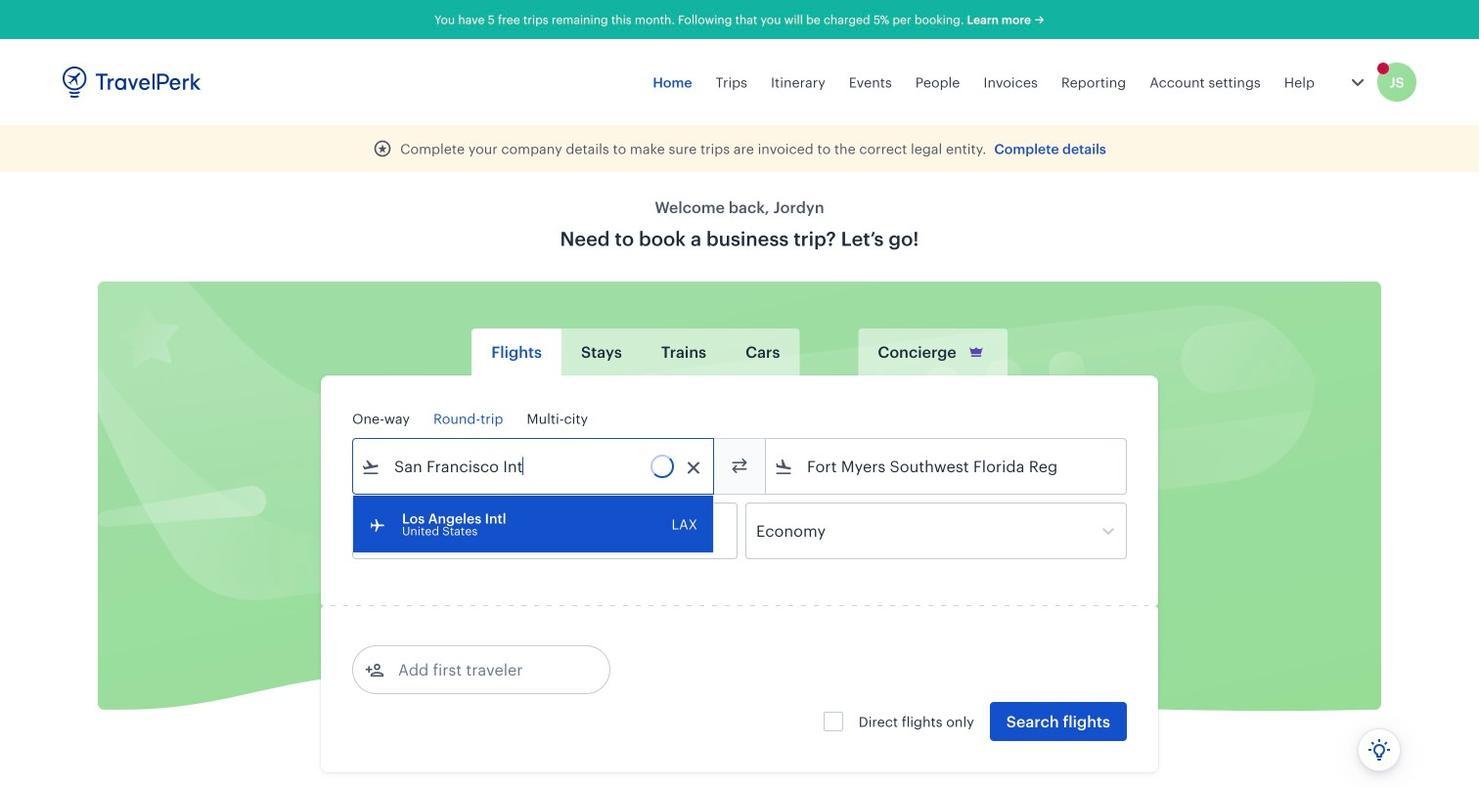 Task type: describe. For each thing, give the bounding box(es) containing it.
To search field
[[793, 451, 1101, 482]]

From search field
[[381, 451, 688, 482]]



Task type: locate. For each thing, give the bounding box(es) containing it.
Add first traveler search field
[[384, 654, 588, 686]]

Depart text field
[[381, 504, 482, 559]]

Return text field
[[497, 504, 598, 559]]



